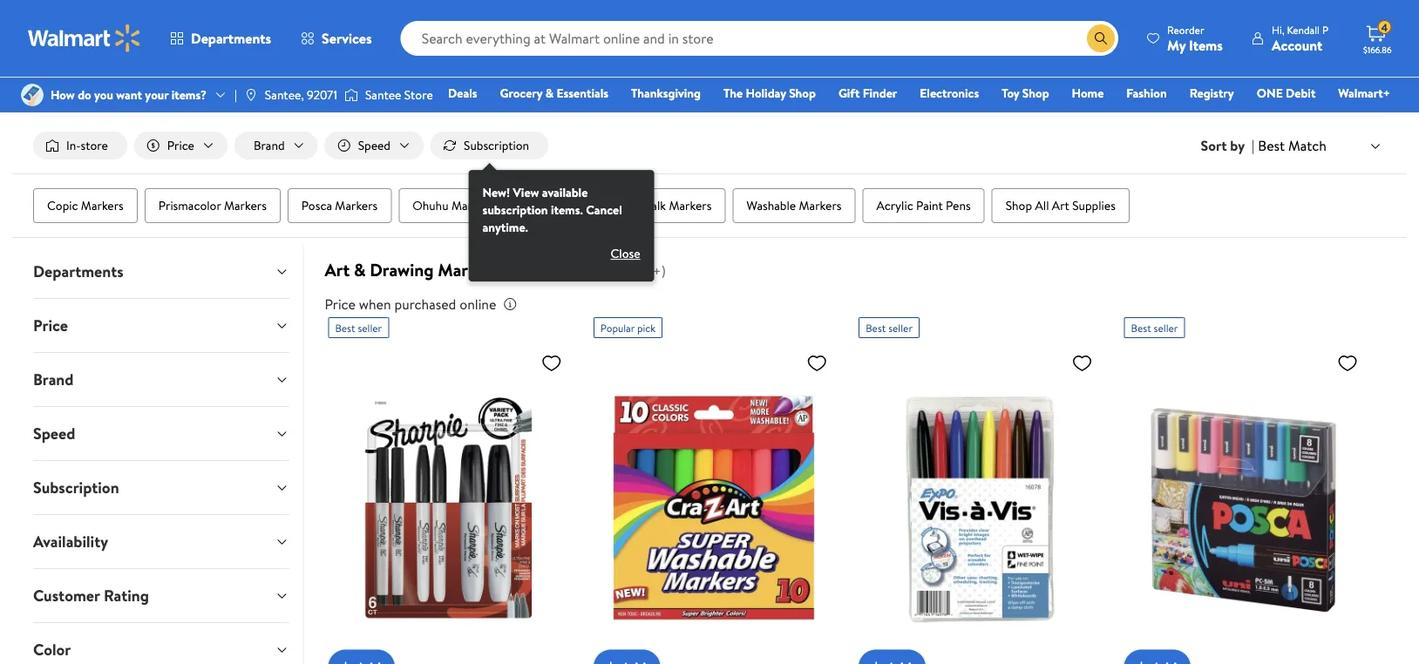 Task type: locate. For each thing, give the bounding box(es) containing it.
1 vertical spatial |
[[1253, 136, 1255, 155]]

0 horizontal spatial brand
[[33, 369, 74, 391]]

santee, 92071
[[265, 86, 337, 103]]

2 vertical spatial price
[[33, 315, 68, 337]]

2 horizontal spatial  image
[[344, 86, 358, 104]]

1 vertical spatial price button
[[19, 299, 303, 352]]

sort by |
[[1202, 136, 1255, 155]]

0 vertical spatial brand button
[[235, 132, 318, 160]]

drawing up santee, 92071 at the left top
[[275, 38, 319, 55]]

copic
[[47, 197, 78, 214]]

match
[[1289, 136, 1328, 155]]

speed button
[[325, 132, 424, 160], [19, 407, 303, 461]]

|
[[235, 86, 237, 103], [1253, 136, 1255, 155]]

walmart+
[[1339, 85, 1391, 102]]

0 horizontal spatial add to cart image
[[601, 657, 622, 665]]

0 vertical spatial departments button
[[155, 17, 286, 59]]

markers for prismacolor markers
[[224, 197, 267, 214]]

do
[[78, 86, 91, 103]]

acrylic paint pens
[[877, 197, 971, 214]]

1 vertical spatial departments
[[33, 261, 124, 283]]

subscription button
[[431, 132, 549, 160]]

brand for brand dropdown button to the top
[[254, 137, 285, 154]]

drawing
[[275, 38, 319, 55], [370, 258, 434, 282]]

subscription up "availability"
[[33, 477, 119, 499]]

legal information image
[[504, 298, 518, 311]]

1 vertical spatial supplies
[[1073, 197, 1116, 214]]

items?
[[172, 86, 207, 103]]

1 horizontal spatial drawing
[[370, 258, 434, 282]]

0 horizontal spatial price
[[33, 315, 68, 337]]

1 horizontal spatial supplies
[[552, 258, 615, 282]]

home
[[1072, 85, 1105, 102]]

1 horizontal spatial speed button
[[325, 132, 424, 160]]

art down posca markers link
[[325, 258, 350, 282]]

0 horizontal spatial speed button
[[19, 407, 303, 461]]

92071
[[307, 86, 337, 103]]

price button
[[134, 132, 228, 160], [19, 299, 303, 352]]

1 horizontal spatial brand
[[254, 137, 285, 154]]

add to favorites list, expo vis-a-vis wet erase marker set, fine tip, assorted colors, 8 count image
[[1072, 352, 1093, 374]]

availability tab
[[19, 516, 303, 569]]

add to cart image for expo vis-a-vis wet erase marker set, fine tip, assorted colors, 8 count "image"
[[866, 657, 887, 665]]

kendall
[[1288, 22, 1321, 37]]

1 add to cart image from the left
[[601, 657, 622, 665]]

departments inside tab
[[33, 261, 124, 283]]

seller for expo vis-a-vis wet erase marker set, fine tip, assorted colors, 8 count "image"
[[889, 321, 913, 335]]

0 vertical spatial speed button
[[325, 132, 424, 160]]

fashion link
[[1119, 84, 1176, 102]]

1 horizontal spatial subscription
[[464, 137, 530, 154]]

seller for uni posca paint markers, medium point marker paint pen tips, pc-5m, assorted ink, 8 count image
[[1154, 321, 1179, 335]]

best match
[[1259, 136, 1328, 155]]

chalk markers
[[637, 197, 712, 214]]

 image for santee, 92071
[[244, 88, 258, 102]]

brand for the bottommost brand dropdown button
[[33, 369, 74, 391]]

subscription tab
[[19, 461, 303, 515]]

add to cart image for uni posca paint markers, medium point marker paint pen tips, pc-5m, assorted ink, 8 count image
[[1132, 657, 1153, 665]]

0 vertical spatial supplies
[[182, 38, 225, 55]]

shop all art supplies link
[[992, 188, 1130, 223]]

brand inside 'sort and filter section' element
[[254, 137, 285, 154]]

1 horizontal spatial price
[[167, 137, 194, 154]]

& right grocery
[[546, 85, 554, 102]]

your
[[145, 86, 169, 103]]

 image left how at the top
[[21, 84, 44, 106]]

departments up items?
[[191, 29, 271, 48]]

0 vertical spatial drawing
[[275, 38, 319, 55]]

art right sewing
[[162, 38, 179, 55]]

0 horizontal spatial  image
[[21, 84, 44, 106]]

2 horizontal spatial best seller
[[1132, 321, 1179, 335]]

chalk
[[637, 197, 666, 214]]

drawing up price when purchased online
[[370, 258, 434, 282]]

supplies left the /
[[182, 38, 225, 55]]

supplies left (1000+)
[[552, 258, 615, 282]]

posca markers link
[[288, 188, 392, 223]]

add to favorites list, sharpie permanent markers, multi-tip pack, fine/ultra fine/chisel tip, black, 6 count image
[[541, 352, 562, 374]]

best seller
[[335, 321, 382, 335], [866, 321, 913, 335], [1132, 321, 1179, 335]]

0 vertical spatial speed
[[358, 137, 391, 154]]

arts crafts & sewing
[[33, 38, 143, 55]]

markers
[[322, 38, 365, 55], [81, 197, 124, 214], [224, 197, 267, 214], [335, 197, 378, 214], [452, 197, 494, 214], [559, 197, 602, 214], [669, 197, 712, 214], [799, 197, 842, 214], [438, 258, 500, 282]]

color button
[[19, 624, 303, 665]]

price button down items?
[[134, 132, 228, 160]]

price button up brand tab at the left bottom
[[19, 299, 303, 352]]

in-store button
[[33, 132, 127, 160]]

you
[[94, 86, 113, 103]]

0 vertical spatial departments
[[191, 29, 271, 48]]

subscription up the new!
[[464, 137, 530, 154]]

reorder my items
[[1168, 22, 1224, 55]]

services
[[322, 29, 372, 48]]

cra-z-art classic multicolor broad line washable markers, 10 count, back to school supplies image
[[594, 345, 835, 665]]

availability
[[33, 531, 108, 553]]

best for uni posca paint markers, medium point marker paint pen tips, pc-5m, assorted ink, 8 count image
[[1132, 321, 1152, 335]]

grocery
[[500, 85, 543, 102]]

washable markers link
[[733, 188, 856, 223]]

1 best seller from the left
[[335, 321, 382, 335]]

best seller for expo vis-a-vis wet erase marker set, fine tip, assorted colors, 8 count "image"
[[866, 321, 913, 335]]

best seller for "sharpie permanent markers, multi-tip pack, fine/ultra fine/chisel tip, black, 6 count" image
[[335, 321, 382, 335]]

price inside price tab
[[33, 315, 68, 337]]

| right by
[[1253, 136, 1255, 155]]

2 horizontal spatial supplies
[[1073, 197, 1116, 214]]

0 horizontal spatial departments
[[33, 261, 124, 283]]

departments button up items?
[[155, 17, 286, 59]]

customer
[[33, 585, 100, 607]]

add to cart image
[[335, 657, 356, 665]]

shop
[[789, 85, 816, 102], [1023, 85, 1050, 102], [1006, 197, 1033, 214]]

1 horizontal spatial |
[[1253, 136, 1255, 155]]

& up when
[[354, 258, 366, 282]]

1 vertical spatial brand
[[33, 369, 74, 391]]

departments button up price tab
[[19, 245, 303, 298]]

price
[[167, 137, 194, 154], [325, 295, 356, 314], [33, 315, 68, 337]]

brand button down 'santee,'
[[235, 132, 318, 160]]

speed button inside 'sort and filter section' element
[[325, 132, 424, 160]]

shop right toy
[[1023, 85, 1050, 102]]

0 horizontal spatial supplies
[[182, 38, 225, 55]]

art right the /
[[244, 38, 261, 55]]

departments
[[191, 29, 271, 48], [33, 261, 124, 283]]

subscription inside subscription dropdown button
[[33, 477, 119, 499]]

2 horizontal spatial price
[[325, 295, 356, 314]]

0 vertical spatial subscription
[[464, 137, 530, 154]]

new!
[[483, 184, 510, 201]]

3 best seller from the left
[[1132, 321, 1179, 335]]

2 horizontal spatial add to cart image
[[1132, 657, 1153, 665]]

& right crafts
[[94, 38, 103, 55]]

| right items?
[[235, 86, 237, 103]]

2 vertical spatial supplies
[[552, 258, 615, 282]]

3 add to cart image from the left
[[1132, 657, 1153, 665]]

1 horizontal spatial seller
[[889, 321, 913, 335]]

art & drawing markers in art supplies (1000+)
[[325, 258, 666, 282]]

sort
[[1202, 136, 1228, 155]]

best inside dropdown button
[[1259, 136, 1286, 155]]

in-
[[66, 137, 81, 154]]

add to cart image
[[601, 657, 622, 665], [866, 657, 887, 665], [1132, 657, 1153, 665]]

2 seller from the left
[[889, 321, 913, 335]]

1 vertical spatial drawing
[[370, 258, 434, 282]]

1 horizontal spatial  image
[[244, 88, 258, 102]]

deals
[[448, 85, 478, 102]]

0 horizontal spatial seller
[[358, 321, 382, 335]]

1 horizontal spatial speed
[[358, 137, 391, 154]]

1 seller from the left
[[358, 321, 382, 335]]

0 vertical spatial price
[[167, 137, 194, 154]]

 image left 'santee,'
[[244, 88, 258, 102]]

2 horizontal spatial seller
[[1154, 321, 1179, 335]]

2 best seller from the left
[[866, 321, 913, 335]]

1 horizontal spatial add to cart image
[[866, 657, 887, 665]]

1 vertical spatial subscription
[[33, 477, 119, 499]]

account
[[1273, 35, 1323, 55]]

items.
[[551, 202, 583, 219]]

add to favorites list, cra-z-art classic multicolor broad line washable markers, 10 count, back to school supplies image
[[807, 352, 828, 374]]

2 paint from the left
[[917, 197, 944, 214]]

popular
[[601, 321, 635, 335]]

brand button
[[235, 132, 318, 160], [19, 353, 303, 407]]

close
[[611, 245, 641, 262]]

art supplies link
[[162, 38, 225, 55]]

1 horizontal spatial departments
[[191, 29, 271, 48]]

washable markers
[[747, 197, 842, 214]]

brand
[[254, 137, 285, 154], [33, 369, 74, 391]]

0 horizontal spatial paint
[[529, 197, 556, 214]]

brand inside tab
[[33, 369, 74, 391]]

speed tab
[[19, 407, 303, 461]]

art right in
[[522, 258, 548, 282]]

registry link
[[1182, 84, 1243, 102]]

| inside 'sort and filter section' element
[[1253, 136, 1255, 155]]

1 vertical spatial departments button
[[19, 245, 303, 298]]

speed button down santee
[[325, 132, 424, 160]]

grocery & essentials link
[[492, 84, 617, 102]]

0 horizontal spatial |
[[235, 86, 237, 103]]

walmart+ link
[[1331, 84, 1399, 102]]

3 seller from the left
[[1154, 321, 1179, 335]]

p
[[1323, 22, 1329, 37]]

speed button down brand tab at the left bottom
[[19, 407, 303, 461]]

1 vertical spatial price
[[325, 295, 356, 314]]

brand button down price tab
[[19, 353, 303, 407]]

1 vertical spatial speed
[[33, 423, 75, 445]]

hi, kendall p account
[[1273, 22, 1329, 55]]

2 add to cart image from the left
[[866, 657, 887, 665]]

expo vis-a-vis wet erase marker set, fine tip, assorted colors, 8 count image
[[859, 345, 1100, 665]]

posca markers
[[302, 197, 378, 214]]

art
[[162, 38, 179, 55], [244, 38, 261, 55], [1053, 197, 1070, 214], [325, 258, 350, 282], [522, 258, 548, 282]]

supplies right all
[[1073, 197, 1116, 214]]

copic markers link
[[33, 188, 138, 223]]

want
[[116, 86, 142, 103]]

best match button
[[1255, 134, 1387, 157]]

art & drawing markers link
[[244, 38, 365, 55]]

1 vertical spatial speed button
[[19, 407, 303, 461]]

the holiday shop
[[724, 85, 816, 102]]

shop all art supplies
[[1006, 197, 1116, 214]]

1 horizontal spatial best seller
[[866, 321, 913, 335]]

0 vertical spatial brand
[[254, 137, 285, 154]]

departments down copic markers link
[[33, 261, 124, 283]]

1 horizontal spatial paint
[[917, 197, 944, 214]]

when
[[359, 295, 391, 314]]

 image right 92071 at left top
[[344, 86, 358, 104]]

markers for ohuhu markers
[[452, 197, 494, 214]]

best for "sharpie permanent markers, multi-tip pack, fine/ultra fine/chisel tip, black, 6 count" image
[[335, 321, 355, 335]]

 image
[[21, 84, 44, 106], [344, 86, 358, 104], [244, 88, 258, 102]]

art supplies / art & drawing markers
[[162, 38, 365, 55]]

0 horizontal spatial subscription
[[33, 477, 119, 499]]

0 horizontal spatial speed
[[33, 423, 75, 445]]

0 horizontal spatial best seller
[[335, 321, 382, 335]]



Task type: vqa. For each thing, say whether or not it's contained in the screenshot.
Markers corresponding to Washable Markers
yes



Task type: describe. For each thing, give the bounding box(es) containing it.
cancel
[[586, 202, 623, 219]]

toy shop link
[[994, 84, 1058, 102]]

one debit link
[[1250, 84, 1324, 102]]

price tab
[[19, 299, 303, 352]]

arts crafts & sewing link
[[33, 38, 143, 55]]

acrylic paint pens link
[[863, 188, 985, 223]]

markers for copic markers
[[81, 197, 124, 214]]

how
[[51, 86, 75, 103]]

in
[[504, 258, 518, 282]]

store
[[405, 86, 433, 103]]

the holiday shop link
[[716, 84, 824, 102]]

0 vertical spatial price button
[[134, 132, 228, 160]]

/
[[232, 38, 237, 55]]

ohuhu markers
[[413, 197, 494, 214]]

walmart image
[[28, 24, 141, 52]]

departments tab
[[19, 245, 303, 298]]

$166.86
[[1364, 44, 1393, 55]]

1 paint from the left
[[529, 197, 556, 214]]

online
[[460, 295, 497, 314]]

prismacolor markers link
[[145, 188, 281, 223]]

best seller for uni posca paint markers, medium point marker paint pen tips, pc-5m, assorted ink, 8 count image
[[1132, 321, 1179, 335]]

Walmart Site-Wide search field
[[401, 21, 1119, 56]]

subscription inside subscription button
[[464, 137, 530, 154]]

reorder
[[1168, 22, 1205, 37]]

availability button
[[19, 516, 303, 569]]

santee
[[365, 86, 402, 103]]

essentials
[[557, 85, 609, 102]]

markers for paint markers
[[559, 197, 602, 214]]

sharpie permanent markers, multi-tip pack, fine/ultra fine/chisel tip, black, 6 count image
[[328, 345, 569, 665]]

rating
[[104, 585, 149, 607]]

acrylic
[[877, 197, 914, 214]]

store
[[81, 137, 108, 154]]

fashion
[[1127, 85, 1168, 102]]

speed inside 'sort and filter section' element
[[358, 137, 391, 154]]

subscription
[[483, 202, 548, 219]]

registry
[[1190, 85, 1235, 102]]

0 vertical spatial |
[[235, 86, 237, 103]]

seller for "sharpie permanent markers, multi-tip pack, fine/ultra fine/chisel tip, black, 6 count" image
[[358, 321, 382, 335]]

 image for how do you want your items?
[[21, 84, 44, 106]]

pens
[[946, 197, 971, 214]]

add to cart image for cra-z-art classic multicolor broad line washable markers, 10 count, back to school supplies image
[[601, 657, 622, 665]]

speed inside speed tab
[[33, 423, 75, 445]]

ohuhu
[[413, 197, 449, 214]]

copic markers
[[47, 197, 124, 214]]

electronics
[[920, 85, 980, 102]]

search icon image
[[1095, 31, 1109, 45]]

in-store
[[66, 137, 108, 154]]

by
[[1231, 136, 1246, 155]]

prismacolor markers
[[159, 197, 267, 214]]

my
[[1168, 35, 1186, 55]]

one
[[1258, 85, 1284, 102]]

color tab
[[19, 624, 303, 665]]

arts
[[33, 38, 56, 55]]

grocery & essentials
[[500, 85, 609, 102]]

prismacolor
[[159, 197, 221, 214]]

& right the /
[[264, 38, 272, 55]]

(1000+)
[[619, 262, 666, 281]]

4
[[1382, 20, 1389, 35]]

toy shop
[[1002, 85, 1050, 102]]

finder
[[863, 85, 898, 102]]

subscription button
[[19, 461, 303, 515]]

add to favorites list, uni posca paint markers, medium point marker paint pen tips, pc-5m, assorted ink, 8 count image
[[1338, 352, 1359, 374]]

customer rating button
[[19, 570, 303, 623]]

best for expo vis-a-vis wet erase marker set, fine tip, assorted colors, 8 count "image"
[[866, 321, 886, 335]]

shop left all
[[1006, 197, 1033, 214]]

price when purchased online
[[325, 295, 497, 314]]

deals link
[[441, 84, 485, 102]]

anytime.
[[483, 219, 529, 236]]

items
[[1190, 35, 1224, 55]]

santee store
[[365, 86, 433, 103]]

0 horizontal spatial drawing
[[275, 38, 319, 55]]

washable
[[747, 197, 796, 214]]

popular pick
[[601, 321, 656, 335]]

customer rating
[[33, 585, 149, 607]]

one debit
[[1258, 85, 1316, 102]]

ohuhu markers link
[[399, 188, 508, 223]]

gift
[[839, 85, 860, 102]]

paint markers link
[[515, 188, 616, 223]]

customer rating tab
[[19, 570, 303, 623]]

thanksgiving link
[[624, 84, 709, 102]]

1 vertical spatial brand button
[[19, 353, 303, 407]]

Search search field
[[401, 21, 1119, 56]]

debit
[[1287, 85, 1316, 102]]

uni posca paint markers, medium point marker paint pen tips, pc-5m, assorted ink, 8 count image
[[1125, 345, 1366, 665]]

 image for santee store
[[344, 86, 358, 104]]

brand tab
[[19, 353, 303, 407]]

thanksgiving
[[632, 85, 701, 102]]

markers for posca markers
[[335, 197, 378, 214]]

shop right holiday
[[789, 85, 816, 102]]

toy
[[1002, 85, 1020, 102]]

all
[[1036, 197, 1050, 214]]

close button
[[597, 240, 655, 268]]

pick
[[638, 321, 656, 335]]

home link
[[1065, 84, 1112, 102]]

art right all
[[1053, 197, 1070, 214]]

holiday
[[746, 85, 787, 102]]

markers for chalk markers
[[669, 197, 712, 214]]

markers for washable markers
[[799, 197, 842, 214]]

posca
[[302, 197, 332, 214]]

price inside 'sort and filter section' element
[[167, 137, 194, 154]]

gift finder
[[839, 85, 898, 102]]

sort and filter section element
[[12, 118, 1408, 282]]

how do you want your items?
[[51, 86, 207, 103]]

color
[[33, 639, 71, 661]]

hi,
[[1273, 22, 1285, 37]]

ad disclaimer and feedback for skylinedisplayad image
[[1373, 81, 1387, 95]]

available
[[542, 184, 588, 201]]

the
[[724, 85, 743, 102]]



